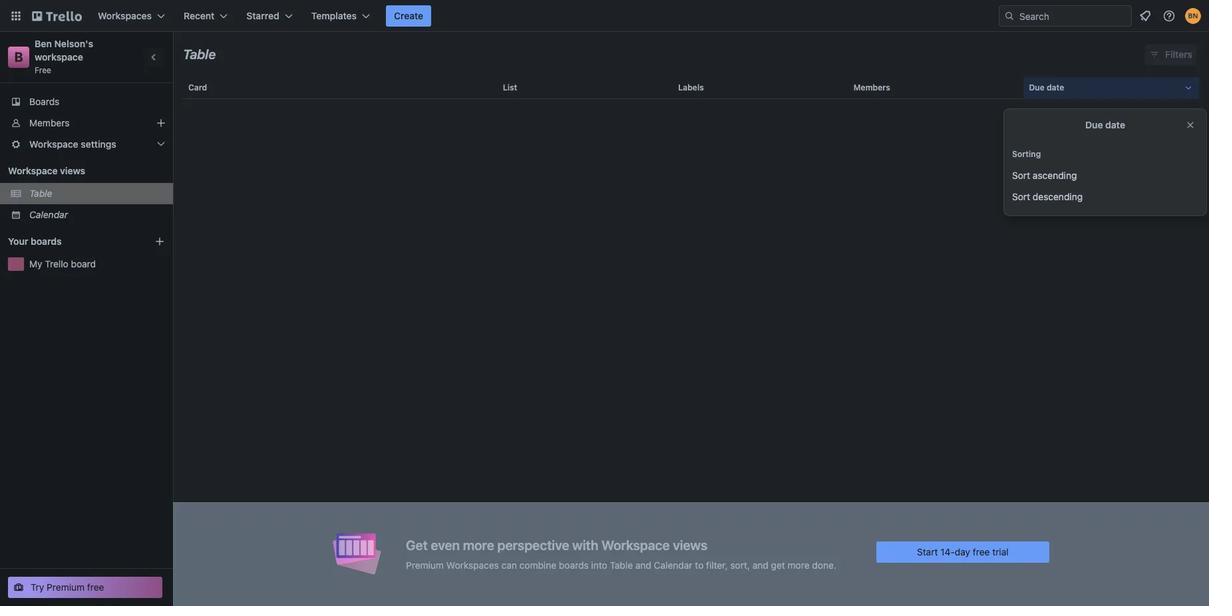Task type: describe. For each thing, give the bounding box(es) containing it.
sort descending button
[[1004, 186, 1207, 208]]

my trello board
[[29, 258, 96, 270]]

sort for sort descending
[[1012, 191, 1030, 202]]

my
[[29, 258, 42, 270]]

ben nelson (bennelson96) image
[[1185, 8, 1201, 24]]

boards
[[29, 96, 59, 107]]

search image
[[1004, 11, 1015, 21]]

members inside "link"
[[29, 117, 70, 128]]

members link
[[0, 112, 173, 134]]

due inside due date button
[[1029, 83, 1045, 93]]

views inside "get even more perspective with workspace views premium workspaces can combine boards into table and calendar to filter, sort, and get more done."
[[673, 537, 708, 553]]

start 14-day free trial
[[917, 546, 1009, 557]]

perspective
[[497, 537, 569, 553]]

1 horizontal spatial date
[[1106, 119, 1126, 130]]

get even more perspective with workspace views premium workspaces can combine boards into table and calendar to filter, sort, and get more done.
[[406, 537, 837, 571]]

board
[[71, 258, 96, 270]]

0 horizontal spatial views
[[60, 165, 85, 176]]

close popover image
[[1185, 120, 1196, 130]]

Search field
[[1015, 6, 1132, 26]]

calendar link
[[29, 208, 165, 222]]

b
[[14, 49, 23, 65]]

descending
[[1033, 191, 1083, 202]]

workspace for workspace settings
[[29, 138, 78, 150]]

members button
[[849, 72, 1024, 104]]

with
[[572, 537, 599, 553]]

table inside "get even more perspective with workspace views premium workspaces can combine boards into table and calendar to filter, sort, and get more done."
[[610, 559, 633, 571]]

labels
[[678, 83, 704, 93]]

your
[[8, 236, 28, 247]]

try premium free
[[31, 582, 104, 593]]

your boards with 1 items element
[[8, 234, 134, 250]]

ben
[[35, 38, 52, 49]]

workspace views
[[8, 165, 85, 176]]

done.
[[812, 559, 837, 571]]

trello
[[45, 258, 68, 270]]

even
[[431, 537, 460, 553]]

back to home image
[[32, 5, 82, 27]]

due date inside button
[[1029, 83, 1064, 93]]

primary element
[[0, 0, 1209, 32]]

templates
[[311, 10, 357, 21]]

list
[[503, 83, 517, 93]]

recent
[[184, 10, 215, 21]]

workspaces button
[[90, 5, 173, 27]]

starred button
[[238, 5, 301, 27]]

sorting
[[1012, 149, 1041, 159]]

ben nelson's workspace free
[[35, 38, 96, 75]]

workspace navigation collapse icon image
[[145, 48, 164, 67]]

try premium free button
[[8, 577, 162, 598]]

premium inside button
[[47, 582, 85, 593]]

workspace inside "get even more perspective with workspace views premium workspaces can combine boards into table and calendar to filter, sort, and get more done."
[[602, 537, 670, 553]]

get
[[771, 559, 785, 571]]

workspace settings button
[[0, 134, 173, 155]]

create button
[[386, 5, 431, 27]]

into
[[591, 559, 608, 571]]

sort ascending button
[[1004, 165, 1207, 186]]

list button
[[498, 72, 673, 104]]

due date column header
[[1024, 72, 1199, 104]]

workspaces inside workspaces dropdown button
[[98, 10, 152, 21]]

0 vertical spatial calendar
[[29, 209, 68, 220]]

b link
[[8, 47, 29, 68]]

2 and from the left
[[753, 559, 769, 571]]

can
[[502, 559, 517, 571]]

labels button
[[673, 72, 849, 104]]



Task type: locate. For each thing, give the bounding box(es) containing it.
0 horizontal spatial more
[[463, 537, 494, 553]]

2 vertical spatial table
[[610, 559, 633, 571]]

card
[[188, 83, 207, 93]]

1 vertical spatial due date
[[1086, 119, 1126, 130]]

more right get
[[788, 559, 810, 571]]

1 vertical spatial date
[[1106, 119, 1126, 130]]

1 horizontal spatial and
[[753, 559, 769, 571]]

0 horizontal spatial and
[[636, 559, 652, 571]]

0 vertical spatial boards
[[31, 236, 62, 247]]

day
[[955, 546, 971, 557]]

start
[[917, 546, 938, 557]]

more
[[463, 537, 494, 553], [788, 559, 810, 571]]

boards
[[31, 236, 62, 247], [559, 559, 589, 571]]

views up to
[[673, 537, 708, 553]]

0 horizontal spatial calendar
[[29, 209, 68, 220]]

2 sort from the top
[[1012, 191, 1030, 202]]

free right day in the bottom of the page
[[973, 546, 990, 557]]

1 vertical spatial free
[[87, 582, 104, 593]]

starred
[[246, 10, 279, 21]]

1 vertical spatial premium
[[47, 582, 85, 593]]

row containing card
[[183, 72, 1199, 104]]

workspace up into
[[602, 537, 670, 553]]

date inside button
[[1047, 83, 1064, 93]]

views down workspace settings
[[60, 165, 85, 176]]

workspaces up workspace navigation collapse icon
[[98, 10, 152, 21]]

nelson's
[[54, 38, 93, 49]]

1 vertical spatial due
[[1086, 119, 1103, 130]]

my trello board link
[[29, 258, 165, 271]]

add board image
[[154, 236, 165, 247]]

boards up my
[[31, 236, 62, 247]]

more right even at bottom
[[463, 537, 494, 553]]

table right into
[[610, 559, 633, 571]]

workspace inside dropdown button
[[29, 138, 78, 150]]

workspaces inside "get even more perspective with workspace views premium workspaces can combine boards into table and calendar to filter, sort, and get more done."
[[446, 559, 499, 571]]

sort,
[[730, 559, 750, 571]]

0 vertical spatial more
[[463, 537, 494, 553]]

free inside button
[[87, 582, 104, 593]]

and left get
[[753, 559, 769, 571]]

0 horizontal spatial free
[[87, 582, 104, 593]]

0 vertical spatial workspace
[[29, 138, 78, 150]]

workspace for workspace views
[[8, 165, 58, 176]]

1 horizontal spatial free
[[973, 546, 990, 557]]

sort for sort ascending
[[1012, 170, 1030, 181]]

premium
[[406, 559, 444, 571], [47, 582, 85, 593]]

0 notifications image
[[1138, 8, 1154, 24]]

get
[[406, 537, 428, 553]]

1 vertical spatial members
[[29, 117, 70, 128]]

free inside "link"
[[973, 546, 990, 557]]

0 horizontal spatial table
[[29, 188, 52, 199]]

0 horizontal spatial due
[[1029, 83, 1045, 93]]

Table text field
[[183, 42, 216, 67]]

workspace down workspace settings
[[8, 165, 58, 176]]

1 vertical spatial more
[[788, 559, 810, 571]]

0 vertical spatial due date
[[1029, 83, 1064, 93]]

1 horizontal spatial workspaces
[[446, 559, 499, 571]]

premium inside "get even more perspective with workspace views premium workspaces can combine boards into table and calendar to filter, sort, and get more done."
[[406, 559, 444, 571]]

1 horizontal spatial table
[[183, 47, 216, 62]]

1 horizontal spatial calendar
[[654, 559, 693, 571]]

0 horizontal spatial workspaces
[[98, 10, 152, 21]]

0 vertical spatial date
[[1047, 83, 1064, 93]]

and right into
[[636, 559, 652, 571]]

workspace
[[29, 138, 78, 150], [8, 165, 58, 176], [602, 537, 670, 553]]

1 vertical spatial views
[[673, 537, 708, 553]]

workspaces
[[98, 10, 152, 21], [446, 559, 499, 571]]

1 horizontal spatial more
[[788, 559, 810, 571]]

0 vertical spatial table
[[183, 47, 216, 62]]

to
[[695, 559, 704, 571]]

row
[[183, 72, 1199, 104]]

0 horizontal spatial premium
[[47, 582, 85, 593]]

combine
[[520, 559, 557, 571]]

1 horizontal spatial due date
[[1086, 119, 1126, 130]]

start 14-day free trial link
[[876, 541, 1050, 563]]

free
[[35, 65, 51, 75]]

recent button
[[176, 5, 236, 27]]

0 vertical spatial due
[[1029, 83, 1045, 93]]

workspace settings
[[29, 138, 116, 150]]

calendar
[[29, 209, 68, 220], [654, 559, 693, 571]]

filters
[[1166, 49, 1193, 60]]

table
[[173, 72, 1209, 606]]

due
[[1029, 83, 1045, 93], [1086, 119, 1103, 130]]

table containing card
[[173, 72, 1209, 606]]

table link
[[29, 187, 165, 200]]

2 vertical spatial workspace
[[602, 537, 670, 553]]

table
[[183, 47, 216, 62], [29, 188, 52, 199], [610, 559, 633, 571]]

sort down sorting
[[1012, 170, 1030, 181]]

table up 'card'
[[183, 47, 216, 62]]

calendar up your boards on the top left
[[29, 209, 68, 220]]

1 vertical spatial table
[[29, 188, 52, 199]]

premium down get
[[406, 559, 444, 571]]

table inside table link
[[29, 188, 52, 199]]

your boards
[[8, 236, 62, 247]]

1 vertical spatial boards
[[559, 559, 589, 571]]

0 horizontal spatial boards
[[31, 236, 62, 247]]

create
[[394, 10, 423, 21]]

14-
[[941, 546, 955, 557]]

1 horizontal spatial views
[[673, 537, 708, 553]]

1 sort from the top
[[1012, 170, 1030, 181]]

due date
[[1029, 83, 1064, 93], [1086, 119, 1126, 130]]

due date button
[[1024, 72, 1199, 104]]

boards inside "get even more perspective with workspace views premium workspaces can combine boards into table and calendar to filter, sort, and get more done."
[[559, 559, 589, 571]]

sort descending
[[1012, 191, 1083, 202]]

row inside table
[[183, 72, 1199, 104]]

free right "try"
[[87, 582, 104, 593]]

0 vertical spatial free
[[973, 546, 990, 557]]

1 horizontal spatial boards
[[559, 559, 589, 571]]

trial
[[993, 546, 1009, 557]]

card button
[[183, 72, 498, 104]]

workspace
[[35, 51, 83, 63]]

sort inside "button"
[[1012, 191, 1030, 202]]

ascending
[[1033, 170, 1077, 181]]

workspace up workspace views
[[29, 138, 78, 150]]

1 and from the left
[[636, 559, 652, 571]]

views
[[60, 165, 85, 176], [673, 537, 708, 553]]

1 vertical spatial calendar
[[654, 559, 693, 571]]

boards link
[[0, 91, 173, 112]]

calendar inside "get even more perspective with workspace views premium workspaces can combine boards into table and calendar to filter, sort, and get more done."
[[654, 559, 693, 571]]

try
[[31, 582, 44, 593]]

1 horizontal spatial premium
[[406, 559, 444, 571]]

0 horizontal spatial due date
[[1029, 83, 1064, 93]]

settings
[[81, 138, 116, 150]]

filter,
[[706, 559, 728, 571]]

sort
[[1012, 170, 1030, 181], [1012, 191, 1030, 202]]

1 horizontal spatial members
[[854, 83, 890, 93]]

calendar left to
[[654, 559, 693, 571]]

1 horizontal spatial due
[[1086, 119, 1103, 130]]

boards down with
[[559, 559, 589, 571]]

table down workspace views
[[29, 188, 52, 199]]

premium right "try"
[[47, 582, 85, 593]]

0 vertical spatial premium
[[406, 559, 444, 571]]

filters button
[[1146, 44, 1197, 65]]

open information menu image
[[1163, 9, 1176, 23]]

sort down sort ascending
[[1012, 191, 1030, 202]]

ben nelson's workspace link
[[35, 38, 96, 63]]

templates button
[[303, 5, 378, 27]]

members inside button
[[854, 83, 890, 93]]

1 vertical spatial workspaces
[[446, 559, 499, 571]]

date
[[1047, 83, 1064, 93], [1106, 119, 1126, 130]]

0 vertical spatial sort
[[1012, 170, 1030, 181]]

0 vertical spatial workspaces
[[98, 10, 152, 21]]

0 vertical spatial views
[[60, 165, 85, 176]]

0 horizontal spatial members
[[29, 117, 70, 128]]

sort ascending
[[1012, 170, 1077, 181]]

sort inside 'button'
[[1012, 170, 1030, 181]]

0 vertical spatial members
[[854, 83, 890, 93]]

1 vertical spatial workspace
[[8, 165, 58, 176]]

and
[[636, 559, 652, 571], [753, 559, 769, 571]]

workspaces down even at bottom
[[446, 559, 499, 571]]

1 vertical spatial sort
[[1012, 191, 1030, 202]]

members
[[854, 83, 890, 93], [29, 117, 70, 128]]

0 horizontal spatial date
[[1047, 83, 1064, 93]]

free
[[973, 546, 990, 557], [87, 582, 104, 593]]

2 horizontal spatial table
[[610, 559, 633, 571]]



Task type: vqa. For each thing, say whether or not it's contained in the screenshot.
first Sort from the top of the page
yes



